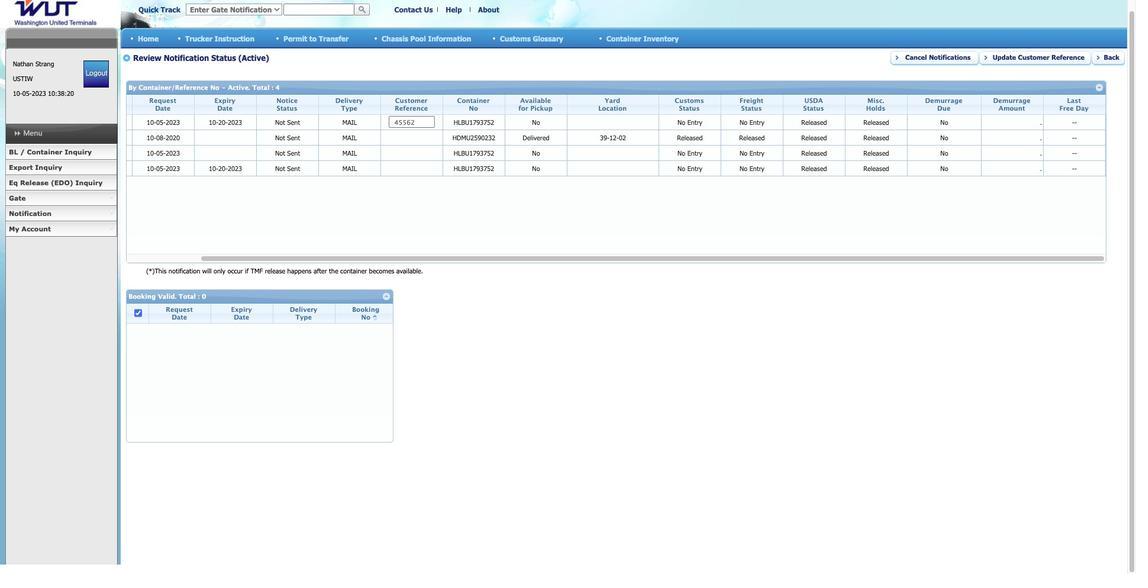 Task type: locate. For each thing, give the bounding box(es) containing it.
trucker instruction
[[185, 34, 255, 42]]

10-05-2023 10:38:20
[[13, 89, 74, 97]]

export inquiry link
[[5, 160, 117, 175]]

about
[[478, 5, 500, 14]]

help link
[[446, 5, 462, 14]]

container left inventory
[[607, 34, 642, 42]]

permit
[[284, 34, 307, 42]]

contact
[[394, 5, 422, 14]]

bl / container inquiry link
[[5, 144, 117, 160]]

inquiry inside "link"
[[65, 148, 92, 156]]

0 vertical spatial inquiry
[[65, 148, 92, 156]]

2023
[[32, 89, 46, 97]]

transfer
[[319, 34, 349, 42]]

inquiry for container
[[65, 148, 92, 156]]

help
[[446, 5, 462, 14]]

1 horizontal spatial container
[[607, 34, 642, 42]]

permit to transfer
[[284, 34, 349, 42]]

bl
[[9, 148, 18, 156]]

gate link
[[5, 191, 117, 206]]

us
[[424, 5, 433, 14]]

(edo)
[[51, 179, 73, 186]]

account
[[22, 225, 51, 233]]

1 vertical spatial container
[[27, 148, 62, 156]]

chassis pool information
[[382, 34, 471, 42]]

quick track
[[138, 5, 180, 14]]

to
[[309, 34, 317, 42]]

inquiry up export inquiry link at the left top
[[65, 148, 92, 156]]

inquiry
[[65, 148, 92, 156], [35, 163, 62, 171], [76, 179, 103, 186]]

container inside "link"
[[27, 148, 62, 156]]

inquiry right (edo)
[[76, 179, 103, 186]]

export
[[9, 163, 33, 171]]

0 vertical spatial container
[[607, 34, 642, 42]]

my account link
[[5, 221, 117, 237]]

inventory
[[644, 34, 679, 42]]

customs glossary
[[500, 34, 563, 42]]

10-
[[13, 89, 22, 97]]

nathan
[[13, 60, 33, 67]]

inquiry down bl / container inquiry
[[35, 163, 62, 171]]

0 horizontal spatial container
[[27, 148, 62, 156]]

container up export inquiry
[[27, 148, 62, 156]]

eq
[[9, 179, 18, 186]]

about link
[[478, 5, 500, 14]]

2 vertical spatial inquiry
[[76, 179, 103, 186]]

None text field
[[284, 4, 355, 15]]

container
[[607, 34, 642, 42], [27, 148, 62, 156]]



Task type: vqa. For each thing, say whether or not it's contained in the screenshot.
Contact in the top of the page
yes



Task type: describe. For each thing, give the bounding box(es) containing it.
pool
[[410, 34, 426, 42]]

my
[[9, 225, 19, 233]]

home
[[138, 34, 159, 42]]

contact us
[[394, 5, 433, 14]]

glossary
[[533, 34, 563, 42]]

quick
[[138, 5, 159, 14]]

release
[[20, 179, 49, 186]]

bl / container inquiry
[[9, 148, 92, 156]]

trucker
[[185, 34, 213, 42]]

eq release (edo) inquiry
[[9, 179, 103, 186]]

notification link
[[5, 206, 117, 221]]

1 vertical spatial inquiry
[[35, 163, 62, 171]]

notification
[[9, 210, 52, 217]]

gate
[[9, 194, 26, 202]]

container inventory
[[607, 34, 679, 42]]

contact us link
[[394, 5, 433, 14]]

track
[[161, 5, 180, 14]]

login image
[[84, 60, 109, 88]]

nathan strang
[[13, 60, 54, 67]]

inquiry for (edo)
[[76, 179, 103, 186]]

/
[[20, 148, 25, 156]]

strang
[[35, 60, 54, 67]]

eq release (edo) inquiry link
[[5, 175, 117, 191]]

05-
[[22, 89, 32, 97]]

export inquiry
[[9, 163, 62, 171]]

customs
[[500, 34, 531, 42]]

10:38:20
[[48, 89, 74, 97]]

information
[[428, 34, 471, 42]]

instruction
[[215, 34, 255, 42]]

chassis
[[382, 34, 408, 42]]

my account
[[9, 225, 51, 233]]

ustiw
[[13, 75, 33, 82]]



